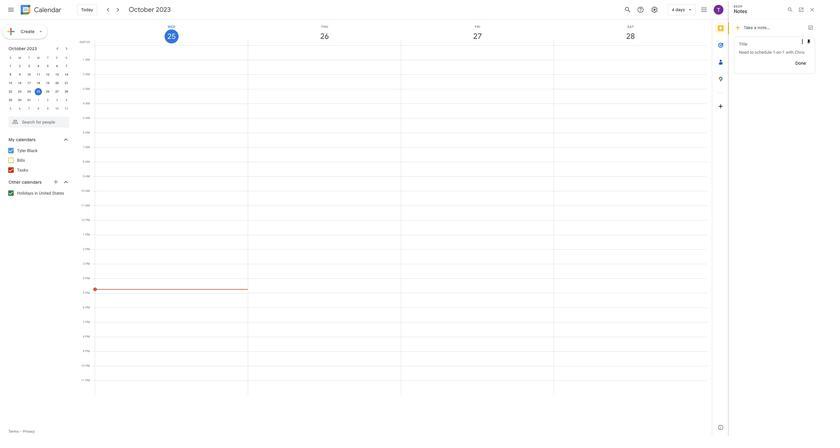 Task type: locate. For each thing, give the bounding box(es) containing it.
4 inside november 4 element
[[66, 98, 67, 102]]

am up 6 am
[[85, 116, 90, 120]]

6 pm from the top
[[85, 291, 90, 295]]

pm for 1 pm
[[85, 233, 90, 236]]

8 am
[[83, 160, 90, 163]]

pm for 4 pm
[[85, 277, 90, 280]]

gmt-05
[[80, 40, 90, 44]]

26 down 19 element
[[46, 90, 49, 93]]

1 horizontal spatial t
[[47, 56, 49, 59]]

1 horizontal spatial 28
[[626, 31, 635, 41]]

pm up 3 pm
[[85, 248, 90, 251]]

6 down 5 am
[[83, 131, 85, 134]]

11 down 10 pm
[[81, 379, 85, 382]]

sat
[[628, 25, 634, 29]]

2 t from the left
[[47, 56, 49, 59]]

7 am from the top
[[85, 146, 90, 149]]

Search for people text field
[[12, 117, 66, 128]]

am down 8 am
[[85, 175, 90, 178]]

pm down 10 pm
[[85, 379, 90, 382]]

w
[[37, 56, 40, 59]]

november 11 element
[[63, 105, 70, 112]]

9 up 16
[[19, 73, 21, 76]]

0 vertical spatial 2023
[[156, 5, 171, 14]]

am for 9 am
[[85, 175, 90, 178]]

4 left days
[[672, 7, 675, 12]]

17 element
[[25, 80, 33, 87]]

24 element
[[25, 88, 33, 95]]

november 1 element
[[35, 97, 42, 104]]

4 up '5 pm'
[[83, 277, 85, 280]]

1 vertical spatial 28
[[65, 90, 68, 93]]

7 am
[[83, 146, 90, 149]]

18
[[37, 81, 40, 85]]

9 up 10 pm
[[83, 350, 85, 353]]

t left w
[[28, 56, 30, 59]]

4 am from the top
[[85, 102, 90, 105]]

26 link
[[318, 29, 332, 43]]

7 pm
[[83, 321, 90, 324]]

1 up 2 am
[[83, 58, 85, 61]]

calendar heading
[[33, 6, 61, 14]]

0 horizontal spatial s
[[10, 56, 11, 59]]

s left m
[[10, 56, 11, 59]]

1 down 12 pm
[[83, 233, 85, 236]]

pm down 9 pm
[[85, 364, 90, 368]]

4 up 5 am
[[83, 102, 85, 105]]

26 down thu
[[320, 31, 329, 41]]

7 down 6 am
[[83, 146, 85, 149]]

1 am from the top
[[85, 58, 90, 61]]

6 down f
[[56, 64, 58, 68]]

8 up 9 am
[[83, 160, 85, 163]]

november 10 element
[[53, 105, 61, 112]]

27 link
[[471, 29, 485, 43]]

1 vertical spatial 26
[[46, 90, 49, 93]]

12 inside october 2023 grid
[[46, 73, 49, 76]]

10 up 11 pm
[[81, 364, 85, 368]]

3 for november 3 "element"
[[56, 98, 58, 102]]

am
[[85, 58, 90, 61], [85, 73, 90, 76], [85, 87, 90, 91], [85, 102, 90, 105], [85, 116, 90, 120], [85, 131, 90, 134], [85, 146, 90, 149], [85, 160, 90, 163], [85, 175, 90, 178], [85, 189, 90, 193], [85, 204, 90, 207]]

2
[[19, 64, 21, 68], [83, 73, 85, 76], [47, 98, 49, 102], [83, 248, 85, 251]]

cell
[[93, 45, 248, 396], [248, 45, 401, 396], [401, 45, 554, 396], [554, 45, 707, 396]]

1 horizontal spatial 25
[[167, 32, 175, 41]]

4 cell from the left
[[554, 45, 707, 396]]

grid
[[78, 20, 712, 436]]

6
[[56, 64, 58, 68], [19, 107, 21, 110], [83, 131, 85, 134], [83, 306, 85, 309]]

11 am from the top
[[85, 204, 90, 207]]

9 am
[[83, 175, 90, 178]]

3
[[28, 64, 30, 68], [83, 87, 85, 91], [56, 98, 58, 102], [83, 262, 85, 266]]

3 down 27 element
[[56, 98, 58, 102]]

8 down november 1 element
[[38, 107, 39, 110]]

9 for november 9 'element'
[[47, 107, 49, 110]]

row group
[[6, 62, 71, 113]]

25 column header
[[95, 20, 248, 45]]

support image
[[637, 6, 644, 13]]

None search field
[[0, 114, 75, 128]]

2 down 1 am
[[83, 73, 85, 76]]

28 inside row
[[65, 90, 68, 93]]

5 down 4 pm
[[83, 291, 85, 295]]

am down 6 am
[[85, 146, 90, 149]]

pm for 7 pm
[[85, 321, 90, 324]]

0 vertical spatial 28
[[626, 31, 635, 41]]

3 am
[[83, 87, 90, 91]]

6 pm
[[83, 306, 90, 309]]

15 element
[[7, 80, 14, 87]]

5
[[47, 64, 49, 68], [10, 107, 11, 110], [83, 116, 85, 120], [83, 291, 85, 295]]

calendars
[[16, 137, 36, 142], [22, 180, 42, 185]]

1 horizontal spatial october 2023
[[129, 5, 171, 14]]

pm for 8 pm
[[85, 335, 90, 338]]

t
[[28, 56, 30, 59], [47, 56, 49, 59]]

1 vertical spatial october
[[9, 46, 26, 51]]

pm up 9 pm
[[85, 335, 90, 338]]

october 2023 up wed at the left of page
[[129, 5, 171, 14]]

pm
[[85, 218, 90, 222], [85, 233, 90, 236], [85, 248, 90, 251], [85, 262, 90, 266], [85, 277, 90, 280], [85, 291, 90, 295], [85, 306, 90, 309], [85, 321, 90, 324], [85, 335, 90, 338], [85, 350, 90, 353], [85, 364, 90, 368], [85, 379, 90, 382]]

4 inside 4 days dropdown button
[[672, 7, 675, 12]]

10 for 10 pm
[[81, 364, 85, 368]]

12 pm
[[81, 218, 90, 222]]

pm for 9 pm
[[85, 350, 90, 353]]

9
[[19, 73, 21, 76], [47, 107, 49, 110], [83, 175, 85, 178], [83, 350, 85, 353]]

terms link
[[9, 430, 19, 434]]

main drawer image
[[7, 6, 15, 13]]

23 element
[[16, 88, 23, 95]]

4 down 28 element
[[66, 98, 67, 102]]

7 inside november 7 element
[[28, 107, 30, 110]]

15
[[9, 81, 12, 85]]

united
[[39, 191, 51, 196]]

0 horizontal spatial 26
[[46, 90, 49, 93]]

pm up '5 pm'
[[85, 277, 90, 280]]

6 down 30 element on the top left of the page
[[19, 107, 21, 110]]

0 horizontal spatial 12
[[46, 73, 49, 76]]

9 for 9 am
[[83, 175, 85, 178]]

1 horizontal spatial s
[[66, 56, 67, 59]]

11 am
[[81, 204, 90, 207]]

9 down the november 2 element
[[47, 107, 49, 110]]

1 vertical spatial 27
[[55, 90, 59, 93]]

12 pm from the top
[[85, 379, 90, 382]]

12 for 12
[[46, 73, 49, 76]]

5 pm from the top
[[85, 277, 90, 280]]

0 vertical spatial 25
[[167, 32, 175, 41]]

2023 up wed at the left of page
[[156, 5, 171, 14]]

pm up 4 pm
[[85, 262, 90, 266]]

6 am from the top
[[85, 131, 90, 134]]

13
[[55, 73, 59, 76]]

28 down sat
[[626, 31, 635, 41]]

states
[[52, 191, 64, 196]]

1 horizontal spatial 26
[[320, 31, 329, 41]]

2 down 26 element
[[47, 98, 49, 102]]

28 inside column header
[[626, 31, 635, 41]]

am down 9 am
[[85, 189, 90, 193]]

november 9 element
[[44, 105, 51, 112]]

8 down 7 pm
[[83, 335, 85, 338]]

row containing 5
[[6, 105, 71, 113]]

27 element
[[53, 88, 61, 95]]

10 up 11 am
[[81, 189, 85, 193]]

4 down w
[[38, 64, 39, 68]]

0 horizontal spatial october 2023
[[9, 46, 37, 51]]

10
[[27, 73, 31, 76], [55, 107, 59, 110], [81, 189, 85, 193], [81, 364, 85, 368]]

s
[[10, 56, 11, 59], [66, 56, 67, 59]]

october 2023
[[129, 5, 171, 14], [9, 46, 37, 51]]

18 element
[[35, 80, 42, 87]]

1
[[83, 58, 85, 61], [10, 64, 11, 68], [38, 98, 39, 102], [83, 233, 85, 236]]

24
[[27, 90, 31, 93]]

11 down november 4 element
[[65, 107, 68, 110]]

27 down fri in the right top of the page
[[473, 31, 482, 41]]

10 element
[[25, 71, 33, 78]]

0 vertical spatial 27
[[473, 31, 482, 41]]

t left f
[[47, 56, 49, 59]]

25 inside cell
[[37, 90, 40, 93]]

12
[[46, 73, 49, 76], [81, 218, 85, 222]]

11 down 10 am
[[81, 204, 85, 207]]

5 for 5 am
[[83, 116, 85, 120]]

1 vertical spatial 25
[[37, 90, 40, 93]]

4 pm from the top
[[85, 262, 90, 266]]

today
[[81, 7, 93, 12]]

1 down 25, today element
[[38, 98, 39, 102]]

9 pm from the top
[[85, 335, 90, 338]]

row
[[92, 45, 707, 396], [6, 53, 71, 62], [6, 62, 71, 70], [6, 70, 71, 79], [6, 79, 71, 88], [6, 88, 71, 96], [6, 96, 71, 105], [6, 105, 71, 113]]

10 inside 'element'
[[27, 73, 31, 76]]

7
[[66, 64, 67, 68], [28, 107, 30, 110], [83, 146, 85, 149], [83, 321, 85, 324]]

10 for the 10 'element'
[[27, 73, 31, 76]]

pm down 8 pm
[[85, 350, 90, 353]]

25 down 18 element
[[37, 90, 40, 93]]

0 vertical spatial calendars
[[16, 137, 36, 142]]

1 up "15"
[[10, 64, 11, 68]]

20 element
[[53, 80, 61, 87]]

1 pm from the top
[[85, 218, 90, 222]]

1 horizontal spatial october
[[129, 5, 154, 14]]

pm for 11 pm
[[85, 379, 90, 382]]

10 up 17
[[27, 73, 31, 76]]

11 pm from the top
[[85, 364, 90, 368]]

am up 5 am
[[85, 102, 90, 105]]

10 down november 3 "element"
[[55, 107, 59, 110]]

october
[[129, 5, 154, 14], [9, 46, 26, 51]]

11 for 11 am
[[81, 204, 85, 207]]

10 pm from the top
[[85, 350, 90, 353]]

am up 2 am
[[85, 58, 90, 61]]

0 horizontal spatial 27
[[55, 90, 59, 93]]

2 for 2 pm
[[83, 248, 85, 251]]

october 2023 up m
[[9, 46, 37, 51]]

3 down 2 am
[[83, 87, 85, 91]]

0 horizontal spatial 25
[[37, 90, 40, 93]]

pm up 1 pm
[[85, 218, 90, 222]]

tab list
[[712, 20, 730, 419]]

0 horizontal spatial 2023
[[27, 46, 37, 51]]

7 down 31 element
[[28, 107, 30, 110]]

am up 4 am
[[85, 87, 90, 91]]

add other calendars image
[[53, 179, 59, 185]]

25, today element
[[35, 88, 42, 95]]

6 for 6 am
[[83, 131, 85, 134]]

28 element
[[63, 88, 70, 95]]

9 inside 'element'
[[47, 107, 49, 110]]

27 down 20 element
[[55, 90, 59, 93]]

3 inside "element"
[[56, 98, 58, 102]]

31
[[27, 98, 31, 102]]

6 up 7 pm
[[83, 306, 85, 309]]

pm down 6 pm
[[85, 321, 90, 324]]

25 down wed at the left of page
[[167, 32, 175, 41]]

12 down 11 am
[[81, 218, 85, 222]]

28
[[626, 31, 635, 41], [65, 90, 68, 93]]

5 down 29 element
[[10, 107, 11, 110]]

thu 26
[[320, 25, 329, 41]]

26
[[320, 31, 329, 41], [46, 90, 49, 93]]

2 inside the november 2 element
[[47, 98, 49, 102]]

1 horizontal spatial 27
[[473, 31, 482, 41]]

am up 12 pm
[[85, 204, 90, 207]]

4 for 4 am
[[83, 102, 85, 105]]

1 vertical spatial calendars
[[22, 180, 42, 185]]

2 s from the left
[[66, 56, 67, 59]]

28 link
[[624, 29, 638, 43]]

today button
[[77, 2, 97, 17]]

4
[[672, 7, 675, 12], [38, 64, 39, 68], [66, 98, 67, 102], [83, 102, 85, 105], [83, 277, 85, 280]]

5 up 6 am
[[83, 116, 85, 120]]

7 up 14
[[66, 64, 67, 68]]

holidays in united states
[[17, 191, 64, 196]]

november 3 element
[[53, 97, 61, 104]]

1 vertical spatial 12
[[81, 218, 85, 222]]

holidays
[[17, 191, 33, 196]]

0 vertical spatial 26
[[320, 31, 329, 41]]

22
[[9, 90, 12, 93]]

12 up 19
[[46, 73, 49, 76]]

23
[[18, 90, 21, 93]]

october 2023 grid
[[6, 53, 71, 113]]

28 down 21 "element"
[[65, 90, 68, 93]]

bills
[[17, 158, 25, 163]]

pm down 4 pm
[[85, 291, 90, 295]]

27 column header
[[401, 20, 554, 45]]

8 pm from the top
[[85, 321, 90, 324]]

26 column header
[[248, 20, 401, 45]]

calendar element
[[19, 4, 61, 17]]

2 pm from the top
[[85, 233, 90, 236]]

thu
[[321, 25, 328, 29]]

29
[[9, 98, 12, 102]]

9 up 10 am
[[83, 175, 85, 178]]

pm for 3 pm
[[85, 262, 90, 266]]

4 for november 4 element
[[66, 98, 67, 102]]

0 vertical spatial 12
[[46, 73, 49, 76]]

m
[[18, 56, 21, 59]]

calendars up tyler black
[[16, 137, 36, 142]]

privacy link
[[23, 430, 35, 434]]

s right f
[[66, 56, 67, 59]]

pm for 10 pm
[[85, 364, 90, 368]]

25
[[167, 32, 175, 41], [37, 90, 40, 93]]

29 element
[[7, 97, 14, 104]]

2 for the november 2 element
[[47, 98, 49, 102]]

am down 5 am
[[85, 131, 90, 134]]

30 element
[[16, 97, 23, 104]]

am down 1 am
[[85, 73, 90, 76]]

20
[[55, 81, 59, 85]]

2023 down the create
[[27, 46, 37, 51]]

8
[[10, 73, 11, 76], [38, 107, 39, 110], [83, 160, 85, 163], [83, 335, 85, 338]]

my calendars
[[9, 137, 36, 142]]

17
[[27, 81, 31, 85]]

8 am from the top
[[85, 160, 90, 163]]

1 t from the left
[[28, 56, 30, 59]]

9 for 9 pm
[[83, 350, 85, 353]]

1 for 1 am
[[83, 58, 85, 61]]

pm up 2 pm
[[85, 233, 90, 236]]

11 up 18
[[37, 73, 40, 76]]

10 am from the top
[[85, 189, 90, 193]]

9 am from the top
[[85, 175, 90, 178]]

0 horizontal spatial t
[[28, 56, 30, 59]]

am for 6 am
[[85, 131, 90, 134]]

3 pm from the top
[[85, 248, 90, 251]]

5 for november 5 element
[[10, 107, 11, 110]]

am up 9 am
[[85, 160, 90, 163]]

27 inside 27 column header
[[473, 31, 482, 41]]

2 up 3 pm
[[83, 248, 85, 251]]

27
[[473, 31, 482, 41], [55, 90, 59, 93]]

3 am from the top
[[85, 87, 90, 91]]

other
[[9, 180, 21, 185]]

7 pm from the top
[[85, 306, 90, 309]]

tab list inside side panel section
[[712, 20, 730, 419]]

0 horizontal spatial 28
[[65, 90, 68, 93]]

pm up 7 pm
[[85, 306, 90, 309]]

am for 7 am
[[85, 146, 90, 149]]

settings menu image
[[651, 6, 658, 13]]

1 horizontal spatial 12
[[81, 218, 85, 222]]

november 8 element
[[35, 105, 42, 112]]

3 up 4 pm
[[83, 262, 85, 266]]

3 up the 10 'element'
[[28, 64, 30, 68]]

2 am from the top
[[85, 73, 90, 76]]

calendars up in
[[22, 180, 42, 185]]

6 for 6 pm
[[83, 306, 85, 309]]

7 down 6 pm
[[83, 321, 85, 324]]

side panel section
[[712, 20, 730, 436]]

5 am from the top
[[85, 116, 90, 120]]

2023
[[156, 5, 171, 14], [27, 46, 37, 51]]



Task type: describe. For each thing, give the bounding box(es) containing it.
8 pm
[[83, 335, 90, 338]]

0 vertical spatial october
[[129, 5, 154, 14]]

row group containing 1
[[6, 62, 71, 113]]

21
[[65, 81, 68, 85]]

2 cell from the left
[[248, 45, 401, 396]]

3 for 3 am
[[83, 87, 85, 91]]

25 inside wed 25
[[167, 32, 175, 41]]

9 pm
[[83, 350, 90, 353]]

25 link
[[165, 29, 179, 43]]

am for 1 am
[[85, 58, 90, 61]]

19 element
[[44, 80, 51, 87]]

f
[[56, 56, 58, 59]]

7 for 7 pm
[[83, 321, 85, 324]]

10 for the november 10 element
[[55, 107, 59, 110]]

row containing s
[[6, 53, 71, 62]]

calendars for other calendars
[[22, 180, 42, 185]]

5 for 5 pm
[[83, 291, 85, 295]]

am for 4 am
[[85, 102, 90, 105]]

sat 28
[[626, 25, 635, 41]]

terms – privacy
[[9, 430, 35, 434]]

19
[[46, 81, 49, 85]]

28 column header
[[554, 20, 707, 45]]

days
[[676, 7, 685, 12]]

6 for the november 6 element
[[19, 107, 21, 110]]

1 horizontal spatial 2023
[[156, 5, 171, 14]]

pm for 2 pm
[[85, 248, 90, 251]]

5 up "12" element
[[47, 64, 49, 68]]

row containing 1
[[6, 62, 71, 70]]

create
[[21, 29, 35, 34]]

4 days button
[[668, 2, 696, 17]]

row containing 15
[[6, 79, 71, 88]]

wed
[[168, 25, 176, 29]]

–
[[20, 430, 22, 434]]

1 pm
[[83, 233, 90, 236]]

7 for 7 am
[[83, 146, 85, 149]]

16 element
[[16, 80, 23, 87]]

5 pm
[[83, 291, 90, 295]]

row containing 29
[[6, 96, 71, 105]]

my calendars button
[[1, 135, 75, 145]]

10 for 10 am
[[81, 189, 85, 193]]

7 for november 7 element
[[28, 107, 30, 110]]

tasks
[[17, 168, 28, 173]]

terms
[[9, 430, 19, 434]]

4 for 4 days
[[672, 7, 675, 12]]

am for 3 am
[[85, 87, 90, 91]]

8 for 8 pm
[[83, 335, 85, 338]]

5 am
[[83, 116, 90, 120]]

2 for 2 am
[[83, 73, 85, 76]]

fri 27
[[473, 25, 482, 41]]

other calendars
[[9, 180, 42, 185]]

black
[[27, 148, 38, 153]]

my
[[9, 137, 15, 142]]

1 for november 1 element
[[38, 98, 39, 102]]

0 horizontal spatial october
[[9, 46, 26, 51]]

8 up "15"
[[10, 73, 11, 76]]

1 cell from the left
[[93, 45, 248, 396]]

calendars for my calendars
[[16, 137, 36, 142]]

1 am
[[83, 58, 90, 61]]

wed 25
[[167, 25, 176, 41]]

8 for 8 am
[[83, 160, 85, 163]]

november 5 element
[[7, 105, 14, 112]]

row containing 22
[[6, 88, 71, 96]]

tyler
[[17, 148, 26, 153]]

6 am
[[83, 131, 90, 134]]

14 element
[[63, 71, 70, 78]]

10 pm
[[81, 364, 90, 368]]

am for 10 am
[[85, 189, 90, 193]]

11 element
[[35, 71, 42, 78]]

am for 8 am
[[85, 160, 90, 163]]

11 for 11 pm
[[81, 379, 85, 382]]

1 for 1 pm
[[83, 233, 85, 236]]

12 element
[[44, 71, 51, 78]]

am for 5 am
[[85, 116, 90, 120]]

other calendars button
[[1, 177, 75, 187]]

4 for 4 pm
[[83, 277, 85, 280]]

11 pm
[[81, 379, 90, 382]]

row containing 8
[[6, 70, 71, 79]]

16
[[18, 81, 21, 85]]

21 element
[[63, 80, 70, 87]]

gmt-
[[80, 40, 87, 44]]

in
[[34, 191, 38, 196]]

26 inside "26" column header
[[320, 31, 329, 41]]

11 for 11 element
[[37, 73, 40, 76]]

pm for 12 pm
[[85, 218, 90, 222]]

05
[[87, 40, 90, 44]]

11 for november 11 element
[[65, 107, 68, 110]]

3 cell from the left
[[401, 45, 554, 396]]

pm for 5 pm
[[85, 291, 90, 295]]

31 element
[[25, 97, 33, 104]]

26 inside 26 element
[[46, 90, 49, 93]]

8 for november 8 element
[[38, 107, 39, 110]]

create button
[[2, 24, 47, 39]]

1 s from the left
[[10, 56, 11, 59]]

1 vertical spatial 2023
[[27, 46, 37, 51]]

pm for 6 pm
[[85, 306, 90, 309]]

12 for 12 pm
[[81, 218, 85, 222]]

tyler black
[[17, 148, 38, 153]]

25 cell
[[34, 88, 43, 96]]

0 vertical spatial october 2023
[[129, 5, 171, 14]]

november 2 element
[[44, 97, 51, 104]]

november 6 element
[[16, 105, 23, 112]]

fri
[[475, 25, 481, 29]]

2 pm
[[83, 248, 90, 251]]

calendar
[[34, 6, 61, 14]]

2 down m
[[19, 64, 21, 68]]

1 vertical spatial october 2023
[[9, 46, 37, 51]]

4 am
[[83, 102, 90, 105]]

30
[[18, 98, 21, 102]]

grid containing 26
[[78, 20, 712, 436]]

4 days
[[672, 7, 685, 12]]

26 element
[[44, 88, 51, 95]]

2 am
[[83, 73, 90, 76]]

14
[[65, 73, 68, 76]]

privacy
[[23, 430, 35, 434]]

my calendars list
[[1, 146, 75, 175]]

am for 2 am
[[85, 73, 90, 76]]

3 for 3 pm
[[83, 262, 85, 266]]

10 am
[[81, 189, 90, 193]]

3 pm
[[83, 262, 90, 266]]

4 pm
[[83, 277, 90, 280]]

22 element
[[7, 88, 14, 95]]

november 4 element
[[63, 97, 70, 104]]

am for 11 am
[[85, 204, 90, 207]]

november 7 element
[[25, 105, 33, 112]]

27 inside 27 element
[[55, 90, 59, 93]]

13 element
[[53, 71, 61, 78]]



Task type: vqa. For each thing, say whether or not it's contained in the screenshot.


